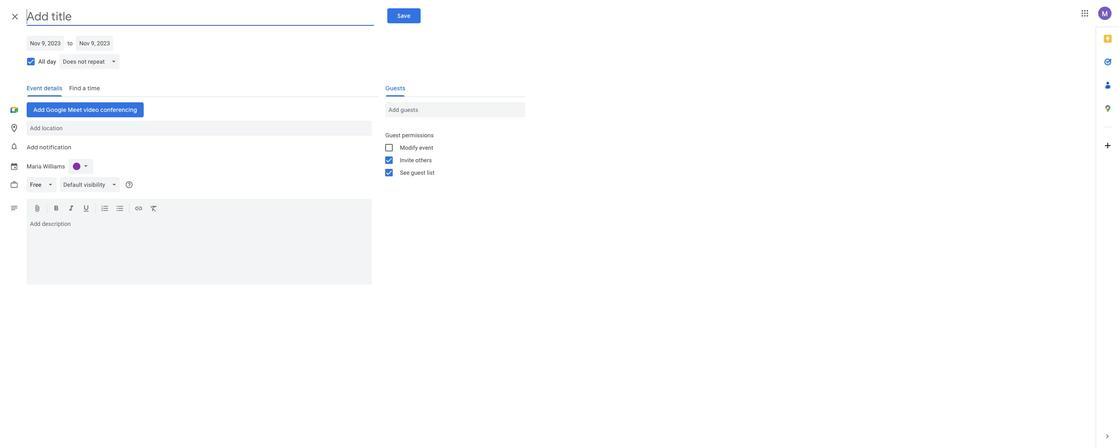 Task type: describe. For each thing, give the bounding box(es) containing it.
bulleted list image
[[116, 205, 124, 214]]

insert link image
[[135, 205, 143, 214]]

formatting options toolbar
[[27, 199, 372, 219]]

see
[[400, 170, 410, 176]]

bold image
[[52, 205, 60, 214]]

add notification
[[27, 144, 71, 151]]

remove formatting image
[[150, 205, 158, 214]]

modify
[[400, 145, 418, 151]]

williams
[[43, 163, 65, 170]]

italic image
[[67, 205, 75, 214]]

save
[[397, 12, 411, 20]]

maria williams
[[27, 163, 65, 170]]

guest permissions
[[386, 132, 434, 139]]

Location text field
[[30, 121, 369, 136]]

add
[[27, 144, 38, 151]]

all
[[38, 58, 45, 65]]

event
[[420, 145, 434, 151]]

underline image
[[82, 205, 90, 214]]



Task type: locate. For each thing, give the bounding box(es) containing it.
to
[[68, 40, 73, 47]]

notification
[[39, 144, 71, 151]]

add notification button
[[23, 138, 75, 158]]

guest
[[386, 132, 401, 139]]

Start date text field
[[30, 38, 61, 48]]

None field
[[60, 54, 123, 69], [27, 178, 60, 193], [60, 178, 123, 193], [60, 54, 123, 69], [27, 178, 60, 193], [60, 178, 123, 193]]

Guests text field
[[389, 103, 522, 118]]

numbered list image
[[101, 205, 109, 214]]

group
[[379, 129, 526, 179]]

invite
[[400, 157, 414, 164]]

guest
[[411, 170, 426, 176]]

see guest list
[[400, 170, 435, 176]]

day
[[47, 58, 56, 65]]

permissions
[[402, 132, 434, 139]]

Title text field
[[27, 8, 374, 26]]

invite others
[[400, 157, 432, 164]]

save button
[[387, 8, 421, 23]]

list
[[427, 170, 435, 176]]

maria
[[27, 163, 42, 170]]

others
[[416, 157, 432, 164]]

tab list
[[1097, 27, 1120, 426]]

modify event
[[400, 145, 434, 151]]

group containing guest permissions
[[379, 129, 526, 179]]

all day
[[38, 58, 56, 65]]

End date text field
[[79, 38, 110, 48]]

Description text field
[[27, 221, 372, 283]]



Task type: vqa. For each thing, say whether or not it's contained in the screenshot.
"28, today" element
no



